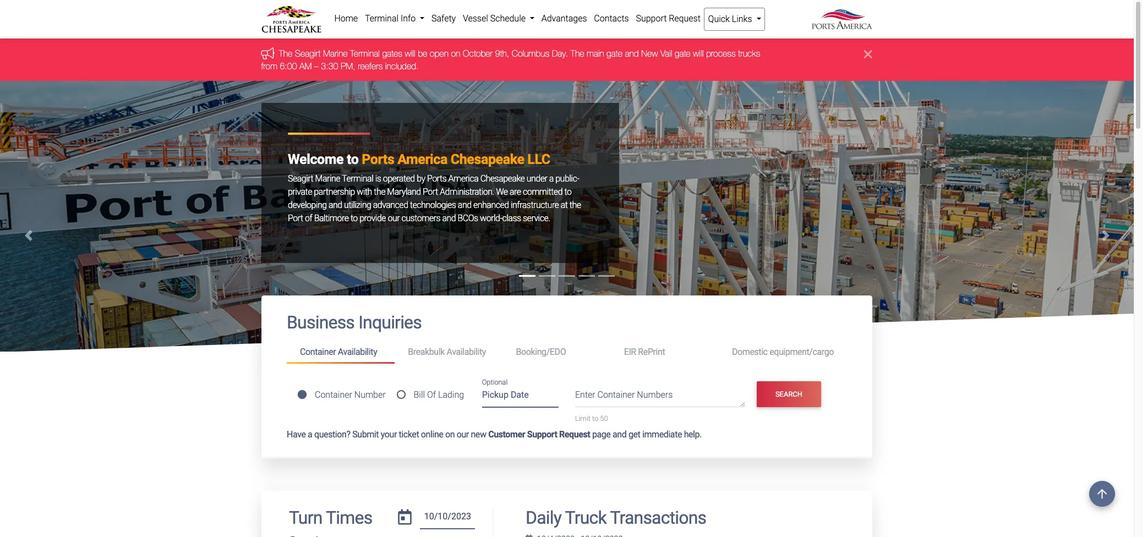 Task type: locate. For each thing, give the bounding box(es) containing it.
customers
[[402, 213, 441, 223]]

0 horizontal spatial an
[[325, 184, 334, 194]]

public-
[[556, 173, 580, 184]]

main content
[[253, 296, 881, 538]]

1 will from the left
[[405, 49, 416, 59]]

availability down business inquiries
[[338, 347, 377, 357]]

ports up 'more'
[[288, 157, 307, 168]]

in
[[376, 170, 382, 181], [420, 170, 427, 181]]

and down administration.
[[458, 200, 472, 210]]

will left the process
[[694, 49, 704, 59]]

container number
[[315, 390, 386, 400]]

the
[[279, 49, 293, 59], [571, 49, 585, 59]]

1 vertical spatial seagirt
[[392, 157, 418, 168]]

seagirt up am at the left
[[295, 49, 321, 59]]

terminal up reefers
[[351, 49, 380, 59]]

availability
[[338, 347, 377, 357], [447, 347, 486, 357]]

0 horizontal spatial with
[[357, 187, 372, 197]]

america up 1
[[309, 157, 339, 168]]

is inside ports america chesapeake's seagirt marine terminal has set a record of handling more than 1 million teu in baltimore in 2018,                         with an annual growth rate of 5 percent. achieving an average of 37 moves per hour, it is one of the fastest and most efficient terminals on the u.s. east coast.
[[451, 184, 457, 194]]

1 availability from the left
[[338, 347, 377, 357]]

on right online
[[446, 430, 455, 440]]

container left "number"
[[315, 390, 352, 400]]

new
[[471, 430, 487, 440]]

quick links
[[709, 14, 755, 24]]

0 horizontal spatial support
[[528, 430, 558, 440]]

0 vertical spatial port
[[423, 187, 438, 197]]

and inside ports america chesapeake's seagirt marine terminal has set a record of handling more than 1 million teu in baltimore in 2018,                         with an annual growth rate of 5 percent. achieving an average of 37 moves per hour, it is one of the fastest and most efficient terminals on the u.s. east coast.
[[524, 184, 537, 194]]

2 horizontal spatial ports
[[427, 173, 447, 184]]

impact
[[350, 135, 392, 151]]

safety
[[432, 13, 456, 24]]

0 vertical spatial support
[[636, 13, 667, 24]]

with inside ports america chesapeake's seagirt marine terminal has set a record of handling more than 1 million teu in baltimore in 2018,                         with an annual growth rate of 5 percent. achieving an average of 37 moves per hour, it is one of the fastest and most efficient terminals on the u.s. east coast.
[[450, 170, 465, 181]]

contacts
[[594, 13, 629, 24]]

seagirt up private
[[288, 173, 314, 184]]

terminal info link
[[362, 8, 428, 30]]

is right it
[[451, 184, 457, 194]]

0 horizontal spatial is
[[375, 173, 381, 184]]

terminal inside ports america chesapeake's seagirt marine terminal has set a record of handling more than 1 million teu in baltimore in 2018,                         with an annual growth rate of 5 percent. achieving an average of 37 moves per hour, it is one of the fastest and most efficient terminals on the u.s. east coast.
[[446, 157, 478, 168]]

an down 1
[[325, 184, 334, 194]]

support up new at top right
[[636, 13, 667, 24]]

close image
[[865, 48, 873, 61]]

has
[[480, 157, 493, 168]]

america up by
[[398, 151, 448, 167]]

0 horizontal spatial will
[[405, 49, 416, 59]]

baltimore inside ports america chesapeake's seagirt marine terminal has set a record of handling more than 1 million teu in baltimore in 2018,                         with an annual growth rate of 5 percent. achieving an average of 37 moves per hour, it is one of the fastest and most efficient terminals on the u.s. east coast.
[[384, 170, 419, 181]]

1 vertical spatial with
[[357, 187, 372, 197]]

marine up partnership
[[315, 173, 340, 184]]

of up rate
[[539, 157, 546, 168]]

container down business
[[300, 347, 336, 357]]

moves
[[386, 184, 411, 194]]

1 vertical spatial chesapeake
[[481, 173, 525, 184]]

home
[[335, 13, 358, 24]]

seagirt up 'operated'
[[392, 157, 418, 168]]

truck
[[565, 508, 607, 529]]

america up administration.
[[449, 173, 479, 184]]

request
[[669, 13, 701, 24], [560, 430, 591, 440]]

ports right by
[[427, 173, 447, 184]]

provide
[[360, 213, 386, 223]]

a inside ports america chesapeake's seagirt marine terminal has set a record of handling more than 1 million teu in baltimore in 2018,                         with an annual growth rate of 5 percent. achieving an average of 37 moves per hour, it is one of the fastest and most efficient terminals on the u.s. east coast.
[[508, 157, 512, 168]]

an
[[467, 170, 476, 181], [325, 184, 334, 194]]

be
[[418, 49, 428, 59]]

ticket
[[399, 430, 419, 440]]

0 horizontal spatial port
[[288, 213, 303, 223]]

5
[[556, 170, 561, 181]]

booking/edo
[[516, 347, 566, 357]]

chesapeake
[[451, 151, 525, 167], [481, 173, 525, 184]]

port down developing on the left of page
[[288, 213, 303, 223]]

0 horizontal spatial request
[[560, 430, 591, 440]]

availability for container availability
[[338, 347, 377, 357]]

1 horizontal spatial with
[[450, 170, 465, 181]]

1 vertical spatial our
[[457, 430, 469, 440]]

marine up 3:30
[[324, 49, 348, 59]]

0 horizontal spatial a
[[308, 430, 313, 440]]

east
[[364, 197, 380, 207]]

the right the at
[[570, 200, 581, 210]]

with
[[450, 170, 465, 181], [357, 187, 372, 197]]

0 horizontal spatial the
[[279, 49, 293, 59]]

container inside container availability link
[[300, 347, 336, 357]]

our inside seagirt marine terminal is operated by ports america chesapeake under a public- private partnership with the maryland port administration.                         we are committed to developing and utilizing advanced technologies and enhanced infrastructure at the port of baltimore to provide                         our customers and bcos world-class service.
[[388, 213, 400, 223]]

1 horizontal spatial in
[[420, 170, 427, 181]]

request left quick
[[669, 13, 701, 24]]

gate right vail
[[675, 49, 691, 59]]

2 gate from the left
[[675, 49, 691, 59]]

contacts link
[[591, 8, 633, 30]]

1 horizontal spatial ports
[[362, 151, 395, 167]]

support right customer
[[528, 430, 558, 440]]

baltimore up read more
[[314, 213, 349, 223]]

terminal left the "info"
[[365, 13, 399, 24]]

number
[[355, 390, 386, 400]]

question?
[[314, 430, 351, 440]]

a right set
[[508, 157, 512, 168]]

terminal left has
[[446, 157, 478, 168]]

vessel schedule
[[463, 13, 528, 24]]

0 horizontal spatial availability
[[338, 347, 377, 357]]

service.
[[523, 213, 551, 223]]

0 horizontal spatial in
[[376, 170, 382, 181]]

terminal down chesapeake's
[[342, 173, 374, 184]]

1 horizontal spatial request
[[669, 13, 701, 24]]

submit
[[353, 430, 379, 440]]

2 horizontal spatial america
[[449, 173, 479, 184]]

container availability link
[[287, 342, 395, 364]]

more
[[288, 170, 307, 181]]

llc
[[528, 151, 551, 167]]

of right one
[[474, 184, 482, 194]]

new
[[642, 49, 659, 59]]

1 horizontal spatial our
[[457, 430, 469, 440]]

marine inside ports america chesapeake's seagirt marine terminal has set a record of handling more than 1 million teu in baltimore in 2018,                         with an annual growth rate of 5 percent. achieving an average of 37 moves per hour, it is one of the fastest and most efficient terminals on the u.s. east coast.
[[420, 157, 445, 168]]

0 vertical spatial baltimore
[[384, 170, 419, 181]]

1 horizontal spatial gate
[[675, 49, 691, 59]]

reefers
[[358, 61, 383, 71]]

advantages
[[542, 13, 587, 24]]

chesapeake up we
[[481, 173, 525, 184]]

customer
[[489, 430, 526, 440]]

seagirt marine terminal is operated by ports america chesapeake under a public- private partnership with the maryland port administration.                         we are committed to developing and utilizing advanced technologies and enhanced infrastructure at the port of baltimore to provide                         our customers and bcos world-class service.
[[288, 173, 581, 223]]

1 horizontal spatial availability
[[447, 347, 486, 357]]

ports inside seagirt marine terminal is operated by ports america chesapeake under a public- private partnership with the maryland port administration.                         we are committed to developing and utilizing advanced technologies and enhanced infrastructure at the port of baltimore to provide                         our customers and bcos world-class service.
[[427, 173, 447, 184]]

0 horizontal spatial gate
[[607, 49, 623, 59]]

container for container number
[[315, 390, 352, 400]]

container for container availability
[[300, 347, 336, 357]]

and right are at the top
[[524, 184, 537, 194]]

it
[[445, 184, 449, 194]]

marine up 2018,
[[420, 157, 445, 168]]

schedule
[[491, 13, 526, 24]]

2 vertical spatial seagirt
[[288, 173, 314, 184]]

1 horizontal spatial an
[[467, 170, 476, 181]]

search button
[[757, 382, 822, 407]]

1 horizontal spatial the
[[571, 49, 585, 59]]

info
[[401, 13, 416, 24]]

enhanced
[[474, 200, 509, 210]]

gate right main
[[607, 49, 623, 59]]

availability for breakbulk availability
[[447, 347, 486, 357]]

2 vertical spatial on
[[446, 430, 455, 440]]

the up 6:00
[[279, 49, 293, 59]]

class
[[503, 213, 521, 223]]

am
[[300, 61, 312, 71]]

terminal info
[[365, 13, 418, 24]]

in right teu
[[376, 170, 382, 181]]

of down developing on the left of page
[[305, 213, 312, 223]]

a right have
[[308, 430, 313, 440]]

0 vertical spatial a
[[508, 157, 512, 168]]

seagirt inside seagirt marine terminal is operated by ports america chesapeake under a public- private partnership with the maryland port administration.                         we are committed to developing and utilizing advanced technologies and enhanced infrastructure at the port of baltimore to provide                         our customers and bcos world-class service.
[[288, 173, 314, 184]]

0 horizontal spatial america
[[309, 157, 339, 168]]

0 horizontal spatial ports
[[288, 157, 307, 168]]

the seagirt marine terminal gates will be open on october 9th, columbus day. the main gate and new vail gate will process trucks from 6:00 am – 3:30 pm, reefers included. alert
[[0, 39, 1135, 81]]

terminal
[[365, 13, 399, 24], [351, 49, 380, 59], [446, 157, 478, 168], [342, 173, 374, 184]]

reprint
[[639, 347, 666, 357]]

0 vertical spatial request
[[669, 13, 701, 24]]

open
[[430, 49, 449, 59]]

1 vertical spatial marine
[[420, 157, 445, 168]]

a left 5
[[550, 173, 554, 184]]

of inside seagirt marine terminal is operated by ports america chesapeake under a public- private partnership with the maryland port administration.                         we are committed to developing and utilizing advanced technologies and enhanced infrastructure at the port of baltimore to provide                         our customers and bcos world-class service.
[[305, 213, 312, 223]]

0 horizontal spatial baltimore
[[314, 213, 349, 223]]

0 vertical spatial an
[[467, 170, 476, 181]]

1 horizontal spatial will
[[694, 49, 704, 59]]

None text field
[[420, 508, 476, 530]]

0 vertical spatial marine
[[324, 49, 348, 59]]

baltimore up moves
[[384, 170, 419, 181]]

ports down "impact"
[[362, 151, 395, 167]]

lading
[[438, 390, 464, 400]]

1 horizontal spatial a
[[508, 157, 512, 168]]

0 horizontal spatial our
[[388, 213, 400, 223]]

1 the from the left
[[279, 49, 293, 59]]

chesapeake up annual
[[451, 151, 525, 167]]

our down advanced
[[388, 213, 400, 223]]

read
[[318, 229, 335, 238]]

request down limit
[[560, 430, 591, 440]]

gate
[[607, 49, 623, 59], [675, 49, 691, 59]]

ports inside ports america chesapeake's seagirt marine terminal has set a record of handling more than 1 million teu in baltimore in 2018,                         with an annual growth rate of 5 percent. achieving an average of 37 moves per hour, it is one of the fastest and most efficient terminals on the u.s. east coast.
[[288, 157, 307, 168]]

0 vertical spatial with
[[450, 170, 465, 181]]

limit
[[576, 415, 591, 423]]

our
[[388, 213, 400, 223], [457, 430, 469, 440]]

turn times
[[289, 508, 373, 529]]

with up utilizing
[[357, 187, 372, 197]]

an up one
[[467, 170, 476, 181]]

economic impact
[[288, 135, 392, 151]]

main content containing business inquiries
[[253, 296, 881, 538]]

is right teu
[[375, 173, 381, 184]]

on inside the seagirt marine terminal gates will be open on october 9th, columbus day. the main gate and new vail gate will process trucks from 6:00 am – 3:30 pm, reefers included.
[[452, 49, 461, 59]]

port up technologies on the top of page
[[423, 187, 438, 197]]

will
[[405, 49, 416, 59], [694, 49, 704, 59]]

baltimore inside seagirt marine terminal is operated by ports america chesapeake under a public- private partnership with the maryland port administration.                         we are committed to developing and utilizing advanced technologies and enhanced infrastructure at the port of baltimore to provide                         our customers and bcos world-class service.
[[314, 213, 349, 223]]

on right terminals
[[324, 197, 333, 207]]

0 vertical spatial our
[[388, 213, 400, 223]]

1 vertical spatial port
[[288, 213, 303, 223]]

average
[[336, 184, 364, 194]]

1 horizontal spatial port
[[423, 187, 438, 197]]

is
[[375, 173, 381, 184], [451, 184, 457, 194]]

1 vertical spatial on
[[324, 197, 333, 207]]

our left new
[[457, 430, 469, 440]]

will left be
[[405, 49, 416, 59]]

0 vertical spatial seagirt
[[295, 49, 321, 59]]

quick links link
[[705, 8, 766, 31]]

business inquiries
[[287, 312, 422, 333]]

2 availability from the left
[[447, 347, 486, 357]]

2 horizontal spatial a
[[550, 173, 554, 184]]

and left new at top right
[[626, 49, 640, 59]]

help.
[[684, 430, 702, 440]]

equipment/cargo
[[770, 347, 834, 357]]

with up one
[[450, 170, 465, 181]]

to up million
[[347, 151, 359, 167]]

coast.
[[382, 197, 405, 207]]

2 in from the left
[[420, 170, 427, 181]]

1 horizontal spatial baltimore
[[384, 170, 419, 181]]

in up per
[[420, 170, 427, 181]]

terminal inside seagirt marine terminal is operated by ports america chesapeake under a public- private partnership with the maryland port administration.                         we are committed to developing and utilizing advanced technologies and enhanced infrastructure at the port of baltimore to provide                         our customers and bcos world-class service.
[[342, 173, 374, 184]]

bullhorn image
[[262, 47, 279, 59]]

1 in from the left
[[376, 170, 382, 181]]

1 vertical spatial a
[[550, 173, 554, 184]]

container up 50
[[598, 390, 635, 401]]

1
[[327, 170, 332, 181]]

the right the day.
[[571, 49, 585, 59]]

vessel schedule link
[[460, 8, 538, 30]]

on
[[452, 49, 461, 59], [324, 197, 333, 207], [446, 430, 455, 440]]

the down annual
[[484, 184, 495, 194]]

on right open at the top of the page
[[452, 49, 461, 59]]

2 vertical spatial marine
[[315, 173, 340, 184]]

1 horizontal spatial is
[[451, 184, 457, 194]]

the seagirt marine terminal gates will be open on october 9th, columbus day. the main gate and new vail gate will process trucks from 6:00 am – 3:30 pm, reefers included.
[[262, 49, 761, 71]]

0 vertical spatial on
[[452, 49, 461, 59]]

availability right breakbulk
[[447, 347, 486, 357]]

is inside seagirt marine terminal is operated by ports america chesapeake under a public- private partnership with the maryland port administration.                         we are committed to developing and utilizing advanced technologies and enhanced infrastructure at the port of baltimore to provide                         our customers and bcos world-class service.
[[375, 173, 381, 184]]

of left 37
[[366, 184, 373, 194]]

1 vertical spatial baltimore
[[314, 213, 349, 223]]

limit to 50
[[576, 415, 608, 423]]



Task type: describe. For each thing, give the bounding box(es) containing it.
transactions
[[611, 508, 707, 529]]

have
[[287, 430, 306, 440]]

america inside ports america chesapeake's seagirt marine terminal has set a record of handling more than 1 million teu in baltimore in 2018,                         with an annual growth rate of 5 percent. achieving an average of 37 moves per hour, it is one of the fastest and most efficient terminals on the u.s. east coast.
[[309, 157, 339, 168]]

we
[[496, 187, 508, 197]]

welcome
[[288, 151, 344, 167]]

daily
[[526, 508, 562, 529]]

1 gate from the left
[[607, 49, 623, 59]]

chesapeake inside seagirt marine terminal is operated by ports america chesapeake under a public- private partnership with the maryland port administration.                         we are committed to developing and utilizing advanced technologies and enhanced infrastructure at the port of baltimore to provide                         our customers and bcos world-class service.
[[481, 173, 525, 184]]

terminal inside the seagirt marine terminal gates will be open on october 9th, columbus day. the main gate and new vail gate will process trucks from 6:00 am – 3:30 pm, reefers included.
[[351, 49, 380, 59]]

more
[[336, 229, 354, 238]]

1 vertical spatial support
[[528, 430, 558, 440]]

of
[[427, 390, 436, 400]]

2 vertical spatial a
[[308, 430, 313, 440]]

turn
[[289, 508, 323, 529]]

37
[[375, 184, 384, 194]]

get
[[629, 430, 641, 440]]

administration.
[[440, 187, 495, 197]]

Optional text field
[[482, 386, 559, 408]]

with inside seagirt marine terminal is operated by ports america chesapeake under a public- private partnership with the maryland port administration.                         we are committed to developing and utilizing advanced technologies and enhanced infrastructure at the port of baltimore to provide                         our customers and bcos world-class service.
[[357, 187, 372, 197]]

optional
[[482, 378, 508, 387]]

and left bcos
[[443, 213, 456, 223]]

business
[[287, 312, 355, 333]]

partnership
[[314, 187, 355, 197]]

1 vertical spatial request
[[560, 430, 591, 440]]

2 will from the left
[[694, 49, 704, 59]]

seagirt inside ports america chesapeake's seagirt marine terminal has set a record of handling more than 1 million teu in baltimore in 2018,                         with an annual growth rate of 5 percent. achieving an average of 37 moves per hour, it is one of the fastest and most efficient terminals on the u.s. east coast.
[[392, 157, 418, 168]]

enter
[[576, 390, 596, 401]]

home link
[[331, 8, 362, 30]]

your
[[381, 430, 397, 440]]

u.s.
[[348, 197, 362, 207]]

included.
[[386, 61, 419, 71]]

2018,
[[429, 170, 448, 181]]

numbers
[[637, 390, 673, 401]]

vail
[[661, 49, 673, 59]]

percent.
[[563, 170, 592, 181]]

booking/edo link
[[503, 342, 611, 363]]

Enter Container Numbers text field
[[576, 389, 746, 408]]

most
[[539, 184, 558, 194]]

support request
[[636, 13, 701, 24]]

rate
[[532, 170, 545, 181]]

operated
[[383, 173, 415, 184]]

to left 50
[[593, 415, 599, 423]]

1 horizontal spatial support
[[636, 13, 667, 24]]

to down utilizing
[[351, 213, 358, 223]]

50
[[601, 415, 608, 423]]

the up advanced
[[374, 187, 386, 197]]

million
[[333, 170, 357, 181]]

and down partnership
[[329, 200, 342, 210]]

calendar day image
[[398, 510, 412, 526]]

than
[[309, 170, 325, 181]]

support request link
[[633, 8, 705, 30]]

request inside support request link
[[669, 13, 701, 24]]

a inside seagirt marine terminal is operated by ports america chesapeake under a public- private partnership with the maryland port administration.                         we are committed to developing and utilizing advanced technologies and enhanced infrastructure at the port of baltimore to provide                         our customers and bcos world-class service.
[[550, 173, 554, 184]]

maryland
[[387, 187, 421, 197]]

to down the public-
[[565, 187, 572, 197]]

times
[[326, 508, 373, 529]]

technologies
[[410, 200, 456, 210]]

bcos
[[458, 213, 478, 223]]

one
[[459, 184, 473, 194]]

marine inside seagirt marine terminal is operated by ports america chesapeake under a public- private partnership with the maryland port administration.                         we are committed to developing and utilizing advanced technologies and enhanced infrastructure at the port of baltimore to provide                         our customers and bcos world-class service.
[[315, 173, 340, 184]]

economic engine image
[[0, 81, 1135, 538]]

6:00
[[280, 61, 297, 71]]

the left u.s.
[[335, 197, 346, 207]]

breakbulk availability
[[408, 347, 486, 357]]

domestic
[[733, 347, 768, 357]]

9th,
[[496, 49, 510, 59]]

daily truck transactions
[[526, 508, 707, 529]]

set
[[495, 157, 506, 168]]

online
[[421, 430, 444, 440]]

on inside ports america chesapeake's seagirt marine terminal has set a record of handling more than 1 million teu in baltimore in 2018,                         with an annual growth rate of 5 percent. achieving an average of 37 moves per hour, it is one of the fastest and most efficient terminals on the u.s. east coast.
[[324, 197, 333, 207]]

achieving
[[288, 184, 323, 194]]

america inside seagirt marine terminal is operated by ports america chesapeake under a public- private partnership with the maryland port administration.                         we are committed to developing and utilizing advanced technologies and enhanced infrastructure at the port of baltimore to provide                         our customers and bcos world-class service.
[[449, 173, 479, 184]]

1 horizontal spatial america
[[398, 151, 448, 167]]

chesapeake's
[[341, 157, 390, 168]]

teu
[[359, 170, 374, 181]]

committed
[[523, 187, 563, 197]]

3:30
[[322, 61, 339, 71]]

calendar week image
[[526, 535, 533, 538]]

seagirt inside the seagirt marine terminal gates will be open on october 9th, columbus day. the main gate and new vail gate will process trucks from 6:00 am – 3:30 pm, reefers included.
[[295, 49, 321, 59]]

and inside the seagirt marine terminal gates will be open on october 9th, columbus day. the main gate and new vail gate will process trucks from 6:00 am – 3:30 pm, reefers included.
[[626, 49, 640, 59]]

pm,
[[341, 61, 356, 71]]

inquiries
[[359, 312, 422, 333]]

eir reprint
[[624, 347, 666, 357]]

safety link
[[428, 8, 460, 30]]

ports america chesapeake image
[[0, 81, 1135, 538]]

of left 5
[[547, 170, 555, 181]]

0 vertical spatial chesapeake
[[451, 151, 525, 167]]

developing
[[288, 200, 327, 210]]

and left get
[[613, 430, 627, 440]]

read more
[[318, 229, 354, 238]]

infrastructure
[[511, 200, 559, 210]]

marine inside the seagirt marine terminal gates will be open on october 9th, columbus day. the main gate and new vail gate will process trucks from 6:00 am – 3:30 pm, reefers included.
[[324, 49, 348, 59]]

from
[[262, 61, 278, 71]]

search
[[776, 390, 803, 399]]

2 the from the left
[[571, 49, 585, 59]]

go to top image
[[1090, 481, 1116, 507]]

domestic equipment/cargo link
[[719, 342, 848, 363]]

customer support request link
[[489, 430, 591, 440]]

ports america chesapeake's seagirt marine terminal has set a record of handling more than 1 million teu in baltimore in 2018,                         with an annual growth rate of 5 percent. achieving an average of 37 moves per hour, it is one of the fastest and most efficient terminals on the u.s. east coast.
[[288, 157, 592, 207]]

by
[[417, 173, 425, 184]]

world-
[[480, 213, 503, 223]]

under
[[527, 173, 548, 184]]

efficient
[[560, 184, 589, 194]]

october
[[463, 49, 493, 59]]

terminals
[[288, 197, 322, 207]]

advantages link
[[538, 8, 591, 30]]

welcome to ports america chesapeake llc
[[288, 151, 551, 167]]

breakbulk
[[408, 347, 445, 357]]

eir reprint link
[[611, 342, 719, 363]]

day.
[[553, 49, 569, 59]]

advanced
[[373, 200, 408, 210]]

have a question? submit your ticket online on our new customer support request page and get immediate help.
[[287, 430, 702, 440]]

1 vertical spatial an
[[325, 184, 334, 194]]

economic
[[288, 135, 347, 151]]

process
[[707, 49, 736, 59]]

per
[[413, 184, 424, 194]]



Task type: vqa. For each thing, say whether or not it's contained in the screenshot.
Image
no



